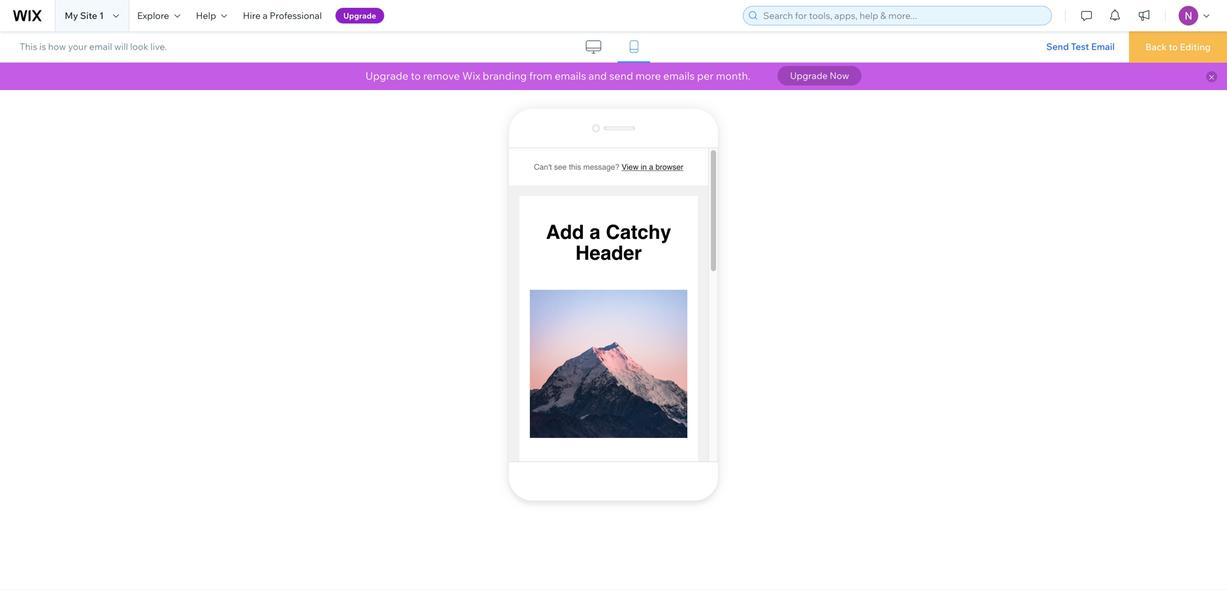 Task type: describe. For each thing, give the bounding box(es) containing it.
upgrade to remove wix branding from emails and send more emails per month.
[[366, 69, 753, 82]]

Search for tools, apps, help & more... field
[[760, 7, 1048, 25]]

per
[[697, 69, 714, 82]]

from
[[529, 69, 553, 82]]

this is how your email will look live.
[[20, 41, 167, 52]]

this
[[20, 41, 37, 52]]

back
[[1146, 41, 1167, 53]]

my site 1
[[65, 10, 104, 21]]

my
[[65, 10, 78, 21]]

2 emails from the left
[[664, 69, 695, 82]]

hire a professional
[[243, 10, 322, 21]]

upgrade for upgrade now
[[790, 70, 828, 81]]

now
[[830, 70, 850, 81]]

and
[[589, 69, 607, 82]]

hire
[[243, 10, 261, 21]]

to for back
[[1169, 41, 1178, 53]]

1 emails from the left
[[555, 69, 586, 82]]

upgrade now link
[[778, 66, 862, 86]]

look
[[130, 41, 148, 52]]

more
[[636, 69, 661, 82]]

is
[[39, 41, 46, 52]]

1
[[99, 10, 104, 21]]



Task type: locate. For each thing, give the bounding box(es) containing it.
email
[[89, 41, 112, 52]]

emails left per in the right of the page
[[664, 69, 695, 82]]

to
[[1169, 41, 1178, 53], [411, 69, 421, 82]]

hire a professional link
[[235, 0, 330, 31]]

professional
[[270, 10, 322, 21]]

send
[[609, 69, 633, 82]]

help button
[[188, 0, 235, 31]]

to inside button
[[1169, 41, 1178, 53]]

upgrade left 'now'
[[790, 70, 828, 81]]

live.
[[150, 41, 167, 52]]

0 horizontal spatial to
[[411, 69, 421, 82]]

upgrade right professional
[[344, 11, 376, 21]]

wix
[[462, 69, 480, 82]]

help
[[196, 10, 216, 21]]

upgrade for upgrade to remove wix branding from emails and send more emails per month.
[[366, 69, 409, 82]]

explore
[[137, 10, 169, 21]]

emails
[[555, 69, 586, 82], [664, 69, 695, 82]]

upgrade left remove
[[366, 69, 409, 82]]

1 vertical spatial to
[[411, 69, 421, 82]]

1 horizontal spatial emails
[[664, 69, 695, 82]]

back to editing button
[[1130, 31, 1228, 63]]

to right back in the top of the page
[[1169, 41, 1178, 53]]

branding
[[483, 69, 527, 82]]

site
[[80, 10, 97, 21]]

send
[[1047, 41, 1069, 52]]

upgrade button
[[336, 8, 384, 24]]

upgrade for upgrade
[[344, 11, 376, 21]]

month.
[[716, 69, 751, 82]]

will
[[114, 41, 128, 52]]

how
[[48, 41, 66, 52]]

0 horizontal spatial emails
[[555, 69, 586, 82]]

back to editing
[[1146, 41, 1211, 53]]

a
[[263, 10, 268, 21]]

0 vertical spatial to
[[1169, 41, 1178, 53]]

remove
[[423, 69, 460, 82]]

to for upgrade
[[411, 69, 421, 82]]

email
[[1092, 41, 1115, 52]]

your
[[68, 41, 87, 52]]

upgrade inside button
[[344, 11, 376, 21]]

send test email
[[1047, 41, 1115, 52]]

editing
[[1180, 41, 1211, 53]]

test
[[1071, 41, 1090, 52]]

1 horizontal spatial to
[[1169, 41, 1178, 53]]

emails left and
[[555, 69, 586, 82]]

upgrade
[[344, 11, 376, 21], [366, 69, 409, 82], [790, 70, 828, 81]]

upgrade now
[[790, 70, 850, 81]]

to left remove
[[411, 69, 421, 82]]



Task type: vqa. For each thing, say whether or not it's contained in the screenshot.
option
no



